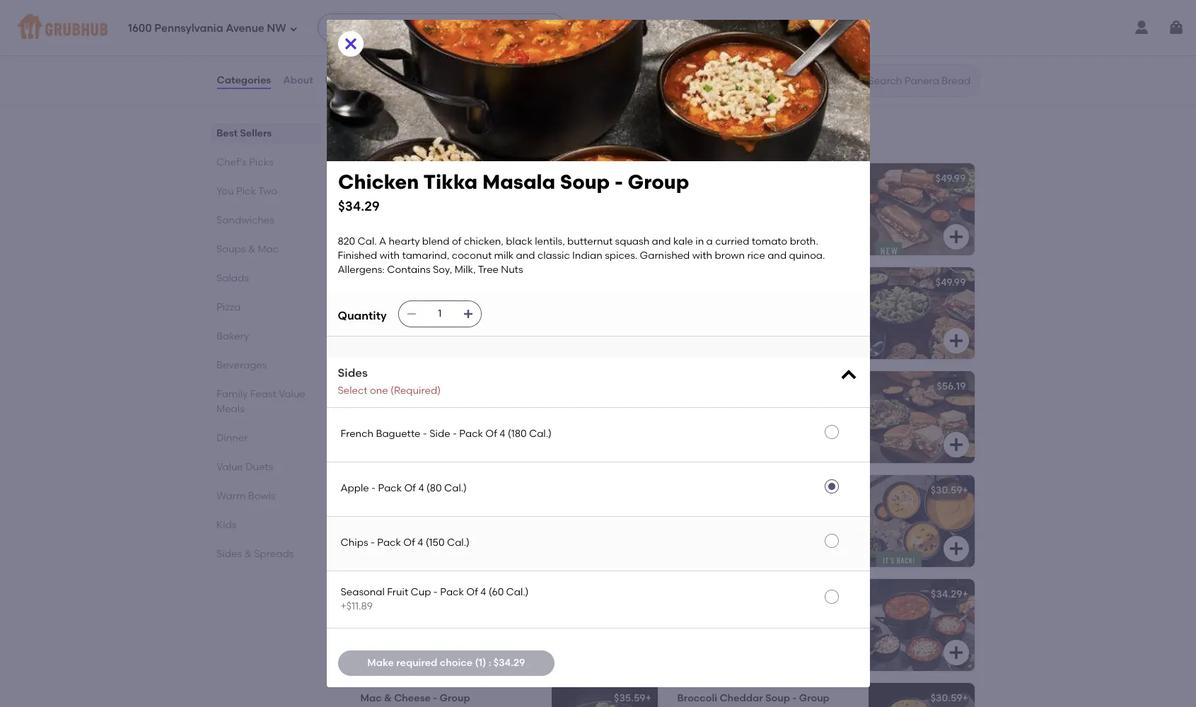 Task type: vqa. For each thing, say whether or not it's contained in the screenshot.
Use
no



Task type: describe. For each thing, give the bounding box(es) containing it.
feed for a meal to feed the whole family. including any 4 toasted baguettes, 1 group soup or group mac & cheese, and 1 whole salad. serves 4-6.
[[726, 193, 748, 205]]

svg image inside main navigation navigation
[[327, 22, 339, 33]]

broccoli
[[678, 693, 718, 705]]

4 left (80
[[419, 483, 424, 495]]

& inside the a meal to feed the whole family. including any 3 toasted baguettes, 1 group soup or group mac & cheese, and 1 whole salad. serves 4-6.
[[485, 222, 493, 234]]

to for a meal to feed the whole family. includes 4 half sandwiches, 1 whole salad, 1 quart of soup, 1 whole french baguette, and 4 chocolate chippers. serves 4-6.
[[714, 401, 724, 413]]

to for a meal to feed the whole family, including 4 half sandwiches, 1 whole salad, 1 group soup and 1 whole french baguette. serves 4-6.
[[397, 401, 407, 413]]

chicken tikka masala soup - group $34.29
[[338, 170, 689, 214]]

4 toasted baguette family feast
[[678, 173, 836, 185]]

- inside chicken tikka masala soup - group $34.29
[[615, 170, 623, 194]]

baguette.
[[396, 548, 443, 560]]

feast up 3 toasted baguette family feast
[[402, 130, 444, 148]]

family. for a meal to feed the whole family. includes 4 half sandwiches, 1 whole salad, 1 quart of soup, 1 whole french baguette, and 4 chocolate chippers. serves 4-6.
[[799, 401, 830, 413]]

the for a meal to feed the whole family. includes 4 half sandwiches, 1 whole salad, 1 quart of soup, and 1 whole french baguette. serves 4-6.
[[433, 505, 449, 517]]

the for a meal to feed the whole family. includes 4 half sandwiches, 1 whole salad, 1 quart of soup, 1 whole french baguette, and 4 chocolate chippers. serves 4-6.
[[750, 401, 766, 413]]

of inside the 820 cal. a hearty blend of chicken, black lentils, butternut squash and kale in a curried tomato broth. finished with tamarind, coconut milk and classic indian spices. garnished with brown rice and quinoa. allergens: contains soy, milk, tree nuts
[[452, 236, 462, 248]]

soup, for 4
[[759, 430, 786, 442]]

a meal to feed the whole family, including 4 half sandwiches, 1 whole salad, 1 group soup, 1 whole french baguette and 4 chocolate chipper cookies. serves 4-6.
[[678, 297, 849, 367]]

reviews
[[325, 74, 365, 86]]

of left (180
[[486, 429, 498, 441]]

coconut
[[452, 250, 492, 262]]

baguette,
[[713, 444, 760, 456]]

svg image down $56.19
[[948, 437, 965, 454]]

the for a meal to feed the whole family. including any 4 toasted baguettes, 1 group soup or group mac & cheese, and 1 whole salad. serves 4-6.
[[750, 193, 766, 205]]

half for soup,
[[732, 311, 751, 323]]

includes for french
[[361, 520, 401, 532]]

4 up the baguette,
[[720, 415, 726, 427]]

duets
[[245, 462, 273, 474]]

1 horizontal spatial apple
[[720, 18, 749, 30]]

salads tab
[[216, 271, 315, 286]]

& for soups & mac
[[248, 244, 255, 256]]

(1)
[[475, 657, 487, 670]]

bowls
[[248, 491, 275, 503]]

+ for the vegetarian autumn squash soup - group image on the bottom right
[[963, 485, 969, 497]]

a meal to feed the whole family, including any 3 flatbread pizzas and 2 whole salads. serves 4-6.
[[361, 297, 535, 338]]

squash
[[616, 236, 650, 248]]

kids tab
[[216, 518, 315, 533]]

feast right one
[[395, 381, 422, 393]]

seasonal
[[341, 587, 385, 599]]

quantity
[[338, 310, 387, 323]]

a for a meal to feed the whole family, including 4 half sandwiches, 1 whole salad, 1 group soup and 1 whole french baguette. serves 4-6.
[[361, 401, 368, 413]]

including for a meal to feed the whole family, including 4 half sandwiches, 1 whole salad, 1 group soup, 1 whole french baguette and 4 chocolate chipper cookies. serves 4-6.
[[678, 311, 722, 323]]

apple inside button
[[341, 483, 369, 495]]

whole right soup,
[[780, 326, 809, 338]]

family feast image
[[552, 372, 658, 464]]

a meal to feed the whole family. including any 3 toasted baguettes, 1 group soup or group mac & cheese, and 1 whole salad. serves 4-6.
[[361, 193, 534, 248]]

one
[[370, 385, 388, 397]]

pizza inside tab
[[216, 302, 240, 314]]

black
[[506, 236, 533, 248]]

$35.59 +
[[614, 693, 652, 705]]

1 with from the left
[[380, 250, 400, 262]]

sandwiches, for and
[[433, 520, 494, 532]]

serves inside a meal to feed the whole family, including any 3 flatbread pizzas and 2 whole salads. serves 4-6.
[[435, 326, 467, 338]]

main navigation navigation
[[0, 0, 1197, 55]]

chef's picks tab
[[216, 155, 315, 170]]

chicken tikka masala soup - group
[[678, 589, 851, 601]]

a
[[707, 236, 713, 248]]

cheddar
[[720, 693, 764, 705]]

any for a meal to feed the whole family. including any 3 toasted baguettes, 1 group soup or group mac & cheese, and 1 whole salad. serves 4-6.
[[407, 207, 425, 219]]

soup for chicken tikka masala soup - group $34.29
[[560, 170, 610, 194]]

fruit
[[387, 587, 409, 599]]

a meal to feed the whole family. includes 4 half sandwiches, 1 whole salad, 1 quart of soup, 1 whole french baguette, and 4 chocolate chippers. serves 4-6.
[[678, 401, 850, 471]]

chef's
[[216, 156, 246, 168]]

bakery
[[216, 331, 249, 343]]

cookies.
[[678, 355, 719, 367]]

svg image up $34.29 +
[[948, 541, 965, 558]]

1 vertical spatial mac
[[361, 693, 382, 705]]

svg image up salads.
[[406, 308, 417, 320]]

to for a meal to feed the whole family, including any 3 flatbread pizzas and 2 whole salads. serves 4-6.
[[397, 297, 407, 309]]

and inside 'a meal to feed the whole family. including any 4 toasted baguettes, 1 group soup or group mac & cheese, and 1 whole salad. serves 4-6.'
[[678, 236, 697, 248]]

any for a meal to feed the whole family, including any 3 flatbread pizzas and 2 whole salads. serves 4-6.
[[407, 311, 425, 323]]

4- inside a meal to feed the whole family. includes 4 half sandwiches, 1 whole salad, 1 quart of soup, and 1 whole french baguette. serves 4-6.
[[479, 548, 489, 560]]

about
[[283, 74, 313, 86]]

value inside family feast value meals
[[279, 389, 305, 401]]

0 vertical spatial flatbread
[[369, 277, 417, 289]]

group up blend on the top left of page
[[430, 222, 458, 234]]

kale
[[674, 236, 694, 248]]

and down black
[[516, 250, 536, 262]]

$34.29 +
[[932, 589, 969, 601]]

+ for chicken tikka masala soup - group "image"
[[963, 589, 969, 601]]

group up in
[[678, 222, 707, 234]]

chicken,
[[464, 236, 504, 248]]

Input item quantity number field
[[425, 301, 456, 327]]

hearty
[[389, 236, 420, 248]]

whole down 4 toasted baguette family feast
[[768, 193, 797, 205]]

sandwiches
[[216, 214, 274, 227]]

milk
[[495, 250, 514, 262]]

including for a meal to feed the whole family, including 4 half sandwiches, 1 whole salad, 1 group soup and 1 whole french baguette. serves 4-6.
[[361, 415, 405, 427]]

make required choice (1) : $34.29
[[368, 657, 525, 670]]

side
[[430, 429, 451, 441]]

mac for 3
[[461, 222, 483, 234]]

+ for mac & cheese - group image
[[646, 693, 652, 705]]

kids
[[216, 520, 236, 532]]

apple - pack of 4 (80 cal.) button
[[327, 463, 870, 516]]

4 down soup,
[[746, 340, 752, 352]]

3 inside a meal to feed the whole family, including any 3 flatbread pizzas and 2 whole salads. serves 4-6.
[[427, 311, 433, 323]]

family inside family feast value meals
[[216, 389, 248, 401]]

blend
[[422, 236, 450, 248]]

seasonal fruit cup - pack of 4 (60 cal.) +$11.89
[[341, 587, 529, 613]]

in
[[696, 236, 704, 248]]

4- inside a meal to feed the whole family, including any 3 flatbread pizzas and 2 whole salads. serves 4-6.
[[469, 326, 479, 338]]

salads
[[216, 273, 249, 285]]

rice
[[748, 250, 766, 262]]

4- inside a meal to feed the whole family, including 4 half sandwiches, 1 whole salad, 1 group soup and 1 whole french baguette. serves 4-6.
[[479, 444, 489, 456]]

$43.69
[[618, 173, 649, 185]]

+ for the broccoli cheddar soup - group image
[[963, 693, 969, 705]]

garnished
[[640, 250, 690, 262]]

and inside a meal to feed the whole family. includes 4 half sandwiches, 1 whole salad, 1 quart of soup, 1 whole french baguette, and 4 chocolate chippers. serves 4-6.
[[763, 444, 782, 456]]

soup,
[[746, 326, 772, 338]]

whole right 2
[[369, 326, 397, 338]]

pennsylvania
[[155, 22, 223, 34]]

meals inside family feast value meals
[[216, 403, 244, 416]]

svg image up the broccoli cheddar soup - group image
[[948, 645, 965, 662]]

meal for a meal to feed the whole family, including any 3 flatbread pizzas and 2 whole salads. serves 4-6.
[[370, 297, 395, 309]]

feast down tree
[[482, 277, 508, 289]]

4 right $43.69
[[678, 173, 684, 185]]

french inside a meal to feed the whole family. includes 4 half sandwiches, 1 whole salad, 1 quart of soup, 1 whole french baguette, and 4 chocolate chippers. serves 4-6.
[[678, 444, 711, 456]]

best sellers
[[216, 127, 272, 139]]

salads.
[[399, 326, 433, 338]]

premium for premium family feast with cookies
[[678, 381, 721, 393]]

family, for whole
[[799, 297, 830, 309]]

a meal to feed the whole family, including 4 half sandwiches, 1 whole salad, 1 group soup and 1 whole french baguette. serves 4-6.
[[361, 401, 532, 456]]

1 horizontal spatial meals
[[492, 130, 537, 148]]

value inside 'tab'
[[216, 462, 243, 474]]

chocolate inside a meal to feed the whole family, including 4 half sandwiches, 1 whole salad, 1 group soup, 1 whole french baguette and 4 chocolate chipper cookies. serves 4-6.
[[755, 340, 805, 352]]

sides for sides select one (required)
[[338, 367, 368, 380]]

flatbread inside a meal to feed the whole family, including any 3 flatbread pizzas and 2 whole salads. serves 4-6.
[[435, 311, 483, 323]]

and inside a meal to feed the whole family, including 4 half sandwiches, 1 whole salad, 1 group soup and 1 whole french baguette. serves 4-6.
[[455, 430, 474, 442]]

pack left (80
[[378, 483, 402, 495]]

milk,
[[455, 264, 476, 276]]

cal.) right (150
[[447, 538, 470, 550]]

french inside a meal to feed the whole family, including 4 half sandwiches, 1 whole salad, 1 group soup and 1 whole french baguette. serves 4-6.
[[361, 444, 394, 456]]

a for a meal to feed the whole family. includes 4 half sandwiches, 1 whole salad, 1 quart of soup, and 1 whole french baguette. serves 4-6.
[[361, 505, 368, 517]]

toasted inside 'a meal to feed the whole family. including any 4 toasted baguettes, 1 group soup or group mac & cheese, and 1 whole salad. serves 4-6.'
[[753, 207, 791, 219]]

6. inside a meal to feed the whole family, including 4 half sandwiches, 1 whole salad, 1 group soup, 1 whole french baguette and 4 chocolate chipper cookies. serves 4-6.
[[765, 355, 773, 367]]

orange
[[361, 18, 398, 30]]

baguette.
[[396, 444, 443, 456]]

best
[[216, 127, 237, 139]]

apple inside 90 cal. organic apple juice. allergens: none
[[755, 38, 784, 50]]

sandwiches, for 1
[[753, 311, 812, 323]]

cal.) right (180
[[529, 429, 552, 441]]

serves inside a meal to feed the whole family. includes 4 half sandwiches, 1 whole salad, 1 quart of soup, 1 whole french baguette, and 4 chocolate chippers. serves 4-6.
[[726, 459, 758, 471]]

(80
[[427, 483, 442, 495]]

$35.59
[[614, 693, 646, 705]]

feast left with
[[758, 381, 785, 393]]

$49.99 for a meal to feed the whole family, including 4 half sandwiches, 1 whole salad, 1 group soup, 1 whole french baguette and 4 chocolate chipper cookies. serves 4-6.
[[936, 277, 967, 289]]

meal for a meal to feed the whole family. includes 4 half sandwiches, 1 whole salad, 1 quart of soup, and 1 whole french baguette. serves 4-6.
[[370, 505, 395, 517]]

sides select one (required)
[[338, 367, 441, 397]]

svg image down chipper
[[839, 366, 859, 386]]

orange juice image
[[552, 9, 658, 101]]

(required)
[[391, 385, 441, 397]]

baguette
[[678, 340, 723, 352]]

premium inside 160 cal. premium orange juice. allergens: none
[[400, 38, 443, 50]]

sandwiches tab
[[216, 213, 315, 228]]

apple - pack of 4 (80 cal.)
[[341, 483, 467, 495]]

soup for 4
[[709, 222, 732, 234]]

the for a meal to feed the whole family, including 4 half sandwiches, 1 whole salad, 1 group soup and 1 whole french baguette. serves 4-6.
[[433, 401, 449, 413]]

160 cal. premium orange juice. allergens: none
[[361, 38, 508, 64]]

svg image left 160
[[342, 35, 359, 52]]

6. inside a meal to feed the whole family. includes 4 half sandwiches, 1 whole salad, 1 quart of soup, 1 whole french baguette, and 4 chocolate chippers. serves 4-6.
[[770, 459, 778, 471]]

160
[[361, 38, 376, 50]]

whole down 3 toasted baguette family feast
[[451, 193, 480, 205]]

of left (80
[[405, 483, 416, 495]]

820 cal. a hearty blend of chicken, black lentils, butternut squash and kale in a curried tomato broth. finished with tamarind, coconut milk and classic indian spices. garnished with brown rice and quinoa. allergens: contains soy, milk, tree nuts
[[338, 236, 828, 276]]

4 left (150
[[418, 538, 424, 550]]

or for 3
[[417, 222, 427, 234]]

french baguette - side - pack of 4 (180 cal.) button
[[327, 408, 870, 462]]

serves inside 'a meal to feed the whole family. including any 4 toasted baguettes, 1 group soup or group mac & cheese, and 1 whole salad. serves 4-6.'
[[767, 236, 799, 248]]

and down tomato
[[768, 250, 787, 262]]

4- inside the a meal to feed the whole family. including any 3 toasted baguettes, 1 group soup or group mac & cheese, and 1 whole salad. serves 4-6.
[[484, 236, 494, 248]]

sandwiches, for and
[[436, 415, 495, 427]]

toasted inside the a meal to feed the whole family. including any 3 toasted baguettes, 1 group soup or group mac & cheese, and 1 whole salad. serves 4-6.
[[436, 207, 474, 219]]

the for a meal to feed the whole family. including any 3 toasted baguettes, 1 group soup or group mac & cheese, and 1 whole salad. serves 4-6.
[[433, 193, 449, 205]]

3 inside the a meal to feed the whole family. including any 3 toasted baguettes, 1 group soup or group mac & cheese, and 1 whole salad. serves 4-6.
[[428, 207, 433, 219]]

group up tomato
[[747, 222, 776, 234]]

toasted up 'hearty'
[[369, 173, 408, 185]]

includes for baguette,
[[678, 415, 718, 427]]

svg image down $4.29
[[631, 74, 648, 91]]

group inside chicken tikka masala soup - group $34.29
[[628, 170, 689, 194]]

cheese, for a meal to feed the whole family. including any 4 toasted baguettes, 1 group soup or group mac & cheese, and 1 whole salad. serves 4-6.
[[812, 222, 849, 234]]

6. inside a meal to feed the whole family, including 4 half sandwiches, 1 whole salad, 1 group soup and 1 whole french baguette. serves 4-6.
[[489, 444, 497, 456]]

serves inside a meal to feed the whole family, including 4 half sandwiches, 1 whole salad, 1 group soup, 1 whole french baguette and 4 chocolate chipper cookies. serves 4-6.
[[721, 355, 752, 367]]

chili
[[395, 589, 417, 601]]

and inside a meal to feed the whole family. includes 4 half sandwiches, 1 whole salad, 1 quart of soup, and 1 whole french baguette. serves 4-6.
[[471, 534, 490, 546]]

whole up soup,
[[768, 297, 797, 309]]

and inside the a meal to feed the whole family. including any 3 toasted baguettes, 1 group soup or group mac & cheese, and 1 whole salad. serves 4-6.
[[361, 236, 380, 248]]

beverages tab
[[216, 358, 315, 373]]

soup inside a meal to feed the whole family, including 4 half sandwiches, 1 whole salad, 1 group soup and 1 whole french baguette. serves 4-6.
[[429, 430, 453, 442]]

and inside a meal to feed the whole family, including any 3 flatbread pizzas and 2 whole salads. serves 4-6.
[[516, 311, 535, 323]]

whole up the tamarind,
[[388, 236, 416, 248]]

sides for sides & spreads
[[216, 549, 242, 561]]

serves inside a meal to feed the whole family, including 4 half sandwiches, 1 whole salad, 1 group soup and 1 whole french baguette. serves 4-6.
[[446, 444, 477, 456]]

turkey
[[361, 589, 392, 601]]

none for premium
[[410, 52, 434, 64]]

family. for a meal to feed the whole family. including any 4 toasted baguettes, 1 group soup or group mac & cheese, and 1 whole salad. serves 4-6.
[[799, 193, 830, 205]]

broth.
[[790, 236, 819, 248]]

warm bowls tab
[[216, 489, 315, 504]]

0 vertical spatial pizza
[[419, 277, 445, 289]]

6. inside a meal to feed the whole family, including any 3 flatbread pizzas and 2 whole salads. serves 4-6.
[[479, 326, 487, 338]]

mac inside tab
[[258, 244, 279, 256]]

family feast value meals tab
[[216, 387, 315, 417]]

$30.59 + for the broccoli cheddar soup - group image
[[931, 693, 969, 705]]

- inside seasonal fruit cup - pack of 4 (60 cal.) +$11.89
[[434, 587, 438, 599]]

group up 'hearty'
[[361, 222, 389, 234]]

beverages
[[216, 360, 267, 372]]

chippers.
[[678, 459, 724, 471]]

to for a meal to feed the whole family, including 4 half sandwiches, 1 whole salad, 1 group soup, 1 whole french baguette and 4 chocolate chipper cookies. serves 4-6.
[[714, 297, 724, 309]]

tree
[[478, 264, 499, 276]]

group inside button
[[425, 589, 456, 601]]

french inside a meal to feed the whole family, including 4 half sandwiches, 1 whole salad, 1 group soup, 1 whole french baguette and 4 chocolate chipper cookies. serves 4-6.
[[811, 326, 844, 338]]

meal for a meal to feed the whole family. including any 4 toasted baguettes, 1 group soup or group mac & cheese, and 1 whole salad. serves 4-6.
[[687, 193, 712, 205]]

salad, for french
[[361, 534, 391, 546]]

cal. for 820
[[358, 236, 377, 248]]

mac & cheese - group
[[361, 693, 471, 705]]

cal.) right (80
[[445, 483, 467, 495]]

4 inside a meal to feed the whole family, including 4 half sandwiches, 1 whole salad, 1 group soup and 1 whole french baguette. serves 4-6.
[[407, 415, 413, 427]]

chicken tikka masala soup - group image
[[869, 580, 975, 672]]

soup for chicken tikka masala soup - group
[[787, 589, 811, 601]]

premium family feast with cookies
[[678, 381, 852, 393]]

broccoli cheddar soup - group image
[[869, 684, 975, 708]]

a meal to feed the whole family. includes 4 half sandwiches, 1 whole salad, 1 quart of soup, and 1 whole french baguette. serves 4-6.
[[361, 505, 533, 560]]

a for a meal to feed the whole family. includes 4 half sandwiches, 1 whole salad, 1 quart of soup, 1 whole french baguette, and 4 chocolate chippers. serves 4-6.
[[678, 401, 685, 413]]

4 down brown
[[724, 311, 730, 323]]

feed for a meal to feed the whole family, including 4 half sandwiches, 1 whole salad, 1 group soup and 1 whole french baguette. serves 4-6.
[[409, 401, 431, 413]]

chipper
[[808, 340, 847, 352]]

french inside button
[[341, 429, 374, 441]]

whole up brown
[[705, 236, 734, 248]]

4- inside a meal to feed the whole family, including 4 half sandwiches, 1 whole salad, 1 group soup, 1 whole french baguette and 4 chocolate chipper cookies. serves 4-6.
[[755, 355, 765, 367]]

masala for chicken tikka masala soup - group
[[748, 589, 784, 601]]

toasted up a
[[686, 173, 725, 185]]

1600 pennsylvania avenue nw
[[128, 22, 286, 34]]

indian
[[573, 250, 603, 262]]

a for a meal to feed the whole family. including any 3 toasted baguettes, 1 group soup or group mac & cheese, and 1 whole salad. serves 4-6.
[[361, 193, 368, 205]]

feast up broth.
[[809, 173, 836, 185]]

spreads
[[254, 549, 294, 561]]

vegetarian
[[678, 485, 732, 497]]

chips - pack of 4 (150 cal.) button
[[327, 517, 870, 571]]

1 juice from the left
[[400, 18, 427, 30]]

chips - pack of 4 (150 cal.)
[[341, 538, 470, 550]]

6. inside the a meal to feed the whole family. including any 3 toasted baguettes, 1 group soup or group mac & cheese, and 1 whole salad. serves 4-6.
[[494, 236, 502, 248]]

feed for a meal to feed the whole family, including 4 half sandwiches, 1 whole salad, 1 group soup, 1 whole french baguette and 4 chocolate chipper cookies. serves 4-6.
[[726, 297, 748, 309]]

4 inside seasonal fruit cup - pack of 4 (60 cal.) +$11.89
[[481, 587, 487, 599]]

whole up (180
[[503, 415, 532, 427]]

group inside a meal to feed the whole family, including 4 half sandwiches, 1 whole salad, 1 group soup and 1 whole french baguette. serves 4-6.
[[398, 430, 427, 442]]

of for a meal to feed the whole family. includes 4 half sandwiches, 1 whole salad, 1 quart of soup, and 1 whole french baguette. serves 4-6.
[[430, 534, 440, 546]]

mac & cheese - group image
[[552, 684, 658, 708]]

whole up french baguette - side - pack of 4 (180 cal.)
[[451, 401, 480, 413]]

& for mac & cheese - group
[[384, 693, 392, 705]]

premium for premium family feast
[[361, 485, 404, 497]]

0 vertical spatial organic
[[678, 18, 718, 30]]

allergens: for 160
[[361, 52, 408, 64]]

the for a meal to feed the whole family, including any 3 flatbread pizzas and 2 whole salads. serves 4-6.
[[433, 297, 449, 309]]

feast up black
[[492, 173, 519, 185]]



Task type: locate. For each thing, give the bounding box(es) containing it.
cal.) right (60
[[507, 587, 529, 599]]

salad, for french
[[361, 430, 390, 442]]

serves inside a meal to feed the whole family. includes 4 half sandwiches, 1 whole salad, 1 quart of soup, and 1 whole french baguette. serves 4-6.
[[445, 548, 477, 560]]

avenue
[[226, 22, 265, 34]]

group inside a meal to feed the whole family, including 4 half sandwiches, 1 whole salad, 1 group soup, 1 whole french baguette and 4 chocolate chipper cookies. serves 4-6.
[[715, 326, 744, 338]]

cal.) inside seasonal fruit cup - pack of 4 (60 cal.) +$11.89
[[507, 587, 529, 599]]

family. for a meal to feed the whole family. includes 4 half sandwiches, 1 whole salad, 1 quart of soup, and 1 whole french baguette. serves 4-6.
[[482, 505, 513, 517]]

the down (80
[[433, 505, 449, 517]]

0 horizontal spatial salad.
[[419, 236, 448, 248]]

meal for a meal to feed the whole family. includes 4 half sandwiches, 1 whole salad, 1 quart of soup, 1 whole french baguette, and 4 chocolate chippers. serves 4-6.
[[687, 401, 712, 413]]

to for a meal to feed the whole family. includes 4 half sandwiches, 1 whole salad, 1 quart of soup, and 1 whole french baguette. serves 4-6.
[[397, 505, 407, 517]]

including for a meal to feed the whole family. including any 4 toasted baguettes, 1 group soup or group mac & cheese, and 1 whole salad. serves 4-6.
[[678, 207, 722, 219]]

chicken for chicken tikka masala soup - group $34.29
[[338, 170, 419, 194]]

spices.
[[605, 250, 638, 262]]

$49.99
[[936, 173, 967, 185], [936, 277, 967, 289]]

masala inside chicken tikka masala soup - group $34.29
[[482, 170, 555, 194]]

1 horizontal spatial flatbread
[[435, 311, 483, 323]]

0 horizontal spatial salad,
[[361, 534, 391, 546]]

quart for french
[[399, 534, 428, 546]]

0 horizontal spatial $34.29
[[338, 198, 380, 214]]

3 toasted baguette family feast
[[361, 173, 519, 185]]

&
[[485, 222, 493, 234], [802, 222, 810, 234], [248, 244, 255, 256], [244, 549, 252, 561], [384, 693, 392, 705]]

family, for 6.
[[482, 297, 513, 309]]

quart up baguette.
[[399, 534, 428, 546]]

to up salads.
[[397, 297, 407, 309]]

baguettes, up broth.
[[793, 207, 845, 219]]

mac up 'chicken,'
[[461, 222, 483, 234]]

2 none from the left
[[727, 52, 751, 64]]

sandwiches,
[[750, 415, 811, 427], [433, 520, 494, 532]]

0 vertical spatial masala
[[482, 170, 555, 194]]

turkey chili - group button
[[352, 580, 658, 672]]

2 vertical spatial value
[[216, 462, 243, 474]]

bakery tab
[[216, 329, 315, 344]]

flatbread left pizzas
[[435, 311, 483, 323]]

soup
[[392, 222, 415, 234], [709, 222, 732, 234], [429, 430, 453, 442]]

1 horizontal spatial cheese,
[[812, 222, 849, 234]]

2 baguettes, from the left
[[793, 207, 845, 219]]

including up 'hearty'
[[361, 207, 405, 219]]

turkey chili - group image
[[552, 580, 658, 672]]

1 horizontal spatial salad.
[[736, 236, 765, 248]]

cal.)
[[529, 429, 552, 441], [445, 483, 467, 495], [447, 538, 470, 550], [507, 587, 529, 599]]

0 vertical spatial salad,
[[678, 326, 707, 338]]

meals up chicken tikka masala soup - group $34.29
[[492, 130, 537, 148]]

1 vertical spatial apple
[[755, 38, 784, 50]]

of inside a meal to feed the whole family. includes 4 half sandwiches, 1 whole salad, 1 quart of soup, 1 whole french baguette, and 4 chocolate chippers. serves 4-6.
[[747, 430, 757, 442]]

0 vertical spatial sides
[[338, 367, 368, 380]]

meal for a meal to feed the whole family. including any 3 toasted baguettes, 1 group soup or group mac & cheese, and 1 whole salad. serves 4-6.
[[370, 193, 395, 205]]

$49.99 for a meal to feed the whole family. including any 4 toasted baguettes, 1 group soup or group mac & cheese, and 1 whole salad. serves 4-6.
[[936, 173, 967, 185]]

1 $30.59 + from the top
[[931, 485, 969, 497]]

6. inside a meal to feed the whole family. includes 4 half sandwiches, 1 whole salad, 1 quart of soup, and 1 whole french baguette. serves 4-6.
[[489, 548, 497, 560]]

contains
[[387, 264, 431, 276]]

family feast value meals up dinner tab
[[216, 389, 305, 416]]

meal inside a meal to feed the whole family. includes 4 half sandwiches, 1 whole salad, 1 quart of soup, and 1 whole french baguette. serves 4-6.
[[370, 505, 395, 517]]

4- inside a meal to feed the whole family. includes 4 half sandwiches, 1 whole salad, 1 quart of soup, 1 whole french baguette, and 4 chocolate chippers. serves 4-6.
[[760, 459, 770, 471]]

premium family feast
[[361, 485, 468, 497]]

4- right input item quantity number field
[[469, 326, 479, 338]]

turkey chili - group
[[361, 589, 456, 601]]

meal inside 'a meal to feed the whole family. including any 4 toasted baguettes, 1 group soup or group mac & cheese, and 1 whole salad. serves 4-6.'
[[687, 193, 712, 205]]

4 left (180
[[500, 429, 506, 441]]

cookies
[[812, 381, 852, 393]]

a down cookies.
[[678, 401, 685, 413]]

any up curried
[[725, 207, 742, 219]]

feed inside a meal to feed the whole family, including any 3 flatbread pizzas and 2 whole salads. serves 4-6.
[[409, 297, 431, 309]]

brown
[[715, 250, 745, 262]]

you pick two
[[216, 185, 277, 197]]

1 vertical spatial premium
[[678, 381, 721, 393]]

1 mac from the left
[[461, 222, 483, 234]]

group up baguette.
[[398, 430, 427, 442]]

1 baguettes, from the left
[[476, 207, 528, 219]]

& for sides & spreads
[[244, 549, 252, 561]]

1 horizontal spatial pizza
[[419, 277, 445, 289]]

cheese, for a meal to feed the whole family. including any 3 toasted baguettes, 1 group soup or group mac & cheese, and 1 whole salad. serves 4-6.
[[495, 222, 532, 234]]

1 horizontal spatial value
[[279, 389, 305, 401]]

2 horizontal spatial $34.29
[[932, 589, 963, 601]]

0 vertical spatial half
[[732, 311, 751, 323]]

including
[[361, 207, 405, 219], [678, 207, 722, 219]]

whole right side
[[482, 430, 511, 442]]

+$11.89
[[341, 601, 373, 613]]

feed down (required)
[[409, 401, 431, 413]]

$30.59 for the vegetarian autumn squash soup - group image on the bottom right
[[931, 485, 963, 497]]

1600
[[128, 22, 152, 34]]

includes up chippers.
[[678, 415, 718, 427]]

allergens: inside the 820 cal. a hearty blend of chicken, black lentils, butternut squash and kale in a curried tomato broth. finished with tamarind, coconut milk and classic indian spices. garnished with brown rice and quinoa. allergens: contains soy, milk, tree nuts
[[338, 264, 385, 276]]

(150
[[426, 538, 445, 550]]

sides & spreads tab
[[216, 547, 315, 562]]

a inside a meal to feed the whole family. includes 4 half sandwiches, 1 whole salad, 1 quart of soup, 1 whole french baguette, and 4 chocolate chippers. serves 4-6.
[[678, 401, 685, 413]]

mac for 4
[[778, 222, 800, 234]]

0 vertical spatial $34.29
[[338, 198, 380, 214]]

0 vertical spatial tikka
[[423, 170, 478, 194]]

of left (150
[[404, 538, 415, 550]]

1 none from the left
[[410, 52, 434, 64]]

salad, for baguette,
[[678, 430, 708, 442]]

french up chipper
[[811, 326, 844, 338]]

feed for a meal to feed the whole family. includes 4 half sandwiches, 1 whole salad, 1 quart of soup, 1 whole french baguette, and 4 chocolate chippers. serves 4-6.
[[726, 401, 748, 413]]

baguettes, inside the a meal to feed the whole family. including any 3 toasted baguettes, 1 group soup or group mac & cheese, and 1 whole salad. serves 4-6.
[[476, 207, 528, 219]]

meal down apple - pack of 4 (80 cal.)
[[370, 505, 395, 517]]

to down apple - pack of 4 (80 cal.)
[[397, 505, 407, 517]]

1 horizontal spatial or
[[735, 222, 744, 234]]

soup inside the a meal to feed the whole family. including any 3 toasted baguettes, 1 group soup or group mac & cheese, and 1 whole salad. serves 4-6.
[[392, 222, 415, 234]]

soup, inside a meal to feed the whole family. includes 4 half sandwiches, 1 whole salad, 1 quart of soup, and 1 whole french baguette. serves 4-6.
[[442, 534, 469, 546]]

salad,
[[678, 430, 708, 442], [361, 534, 391, 546]]

1 horizontal spatial juice
[[751, 18, 778, 30]]

4- inside 'a meal to feed the whole family. including any 4 toasted baguettes, 1 group soup or group mac & cheese, and 1 whole salad. serves 4-6.'
[[801, 236, 811, 248]]

feed inside the a meal to feed the whole family. including any 3 toasted baguettes, 1 group soup or group mac & cheese, and 1 whole salad. serves 4-6.
[[409, 193, 431, 205]]

juice.
[[786, 38, 815, 50]]

1 vertical spatial soup,
[[442, 534, 469, 546]]

baguette
[[410, 173, 455, 185], [727, 173, 773, 185], [376, 429, 421, 441]]

to inside 'a meal to feed the whole family. including any 4 toasted baguettes, 1 group soup or group mac & cheese, and 1 whole salad. serves 4-6.'
[[714, 193, 724, 205]]

0 vertical spatial mac
[[258, 244, 279, 256]]

1 salad. from the left
[[419, 236, 448, 248]]

1 vertical spatial of
[[747, 430, 757, 442]]

the up side
[[433, 401, 449, 413]]

1 horizontal spatial sandwiches,
[[750, 415, 811, 427]]

the inside a meal to feed the whole family. includes 4 half sandwiches, 1 whole salad, 1 quart of soup, and 1 whole french baguette. serves 4-6.
[[433, 505, 449, 517]]

chef's picks
[[216, 156, 273, 168]]

quinoa.
[[790, 250, 826, 262]]

0 horizontal spatial apple
[[341, 483, 369, 495]]

2 $49.99 from the top
[[936, 277, 967, 289]]

orange juice
[[361, 18, 427, 30]]

none down orange juice
[[410, 52, 434, 64]]

meal for a meal to feed the whole family, including 4 half sandwiches, 1 whole salad, 1 group soup and 1 whole french baguette. serves 4-6.
[[370, 401, 395, 413]]

whole inside a meal to feed the whole family. includes 4 half sandwiches, 1 whole salad, 1 quart of soup, and 1 whole french baguette. serves 4-6.
[[451, 505, 480, 517]]

feast
[[402, 130, 444, 148], [492, 173, 519, 185], [809, 173, 836, 185], [482, 277, 508, 289], [395, 381, 422, 393], [758, 381, 785, 393], [250, 389, 276, 401], [441, 485, 468, 497]]

1 horizontal spatial tikka
[[720, 589, 746, 601]]

and right (150
[[471, 534, 490, 546]]

french down select
[[341, 429, 374, 441]]

to for a meal to feed the whole family. including any 4 toasted baguettes, 1 group soup or group mac & cheese, and 1 whole salad. serves 4-6.
[[714, 193, 724, 205]]

cal. for 90
[[692, 38, 711, 50]]

1 or from the left
[[417, 222, 427, 234]]

soup for 3
[[392, 222, 415, 234]]

$30.59 + for the vegetarian autumn squash soup - group image on the bottom right
[[931, 485, 969, 497]]

sandwiches, for 1
[[750, 415, 811, 427]]

2 horizontal spatial of
[[747, 430, 757, 442]]

quart for baguette,
[[716, 430, 745, 442]]

2 juice from the left
[[751, 18, 778, 30]]

pack right side
[[460, 429, 483, 441]]

pizzas
[[485, 311, 514, 323]]

value duets
[[216, 462, 273, 474]]

search icon image
[[846, 72, 863, 89]]

0 horizontal spatial value
[[216, 462, 243, 474]]

flatbread down contains
[[369, 277, 417, 289]]

squash
[[775, 485, 811, 497]]

feed inside a meal to feed the whole family. includes 4 half sandwiches, 1 whole salad, 1 quart of soup, 1 whole french baguette, and 4 chocolate chippers. serves 4-6.
[[726, 401, 748, 413]]

value duets tab
[[216, 460, 315, 475]]

includes
[[678, 415, 718, 427], [361, 520, 401, 532]]

or inside 'a meal to feed the whole family. including any 4 toasted baguettes, 1 group soup or group mac & cheese, and 1 whole salad. serves 4-6.'
[[735, 222, 744, 234]]

with down 'hearty'
[[380, 250, 400, 262]]

whole up chipper
[[821, 311, 849, 323]]

820
[[338, 236, 355, 248]]

reviews button
[[325, 55, 365, 106]]

sandwiches, inside a meal to feed the whole family, including 4 half sandwiches, 1 whole salad, 1 group soup, 1 whole french baguette and 4 chocolate chipper cookies. serves 4-6.
[[753, 311, 812, 323]]

and up garnished
[[652, 236, 671, 248]]

baguettes, for 4 toasted baguette family feast
[[793, 207, 845, 219]]

baguette for 3
[[410, 173, 455, 185]]

3 toasted baguette family feast image
[[552, 164, 658, 256]]

family
[[349, 130, 399, 148], [458, 173, 490, 185], [775, 173, 807, 185], [447, 277, 479, 289], [361, 381, 393, 393], [724, 381, 756, 393], [216, 389, 248, 401], [407, 485, 439, 497]]

0 vertical spatial meals
[[492, 130, 537, 148]]

family, up (180
[[482, 401, 513, 413]]

0 horizontal spatial pizza
[[216, 302, 240, 314]]

includes inside a meal to feed the whole family. includes 4 half sandwiches, 1 whole salad, 1 quart of soup, 1 whole french baguette, and 4 chocolate chippers. serves 4-6.
[[678, 415, 718, 427]]

2 horizontal spatial cal.
[[692, 38, 711, 50]]

half up soup,
[[732, 311, 751, 323]]

and inside a meal to feed the whole family, including 4 half sandwiches, 1 whole salad, 1 group soup, 1 whole french baguette and 4 chocolate chipper cookies. serves 4-6.
[[725, 340, 744, 352]]

and up the finished
[[361, 236, 380, 248]]

6. down pizzas
[[479, 326, 487, 338]]

you pick two tab
[[216, 184, 315, 199]]

soy,
[[433, 264, 453, 276]]

2 including from the left
[[678, 207, 722, 219]]

soups & mac tab
[[216, 242, 315, 257]]

1 vertical spatial tikka
[[720, 589, 746, 601]]

allergens: down the finished
[[338, 264, 385, 276]]

soup, for serves
[[442, 534, 469, 546]]

soup up a
[[709, 222, 732, 234]]

1 horizontal spatial half
[[732, 311, 751, 323]]

svg image
[[327, 22, 339, 33], [342, 35, 359, 52], [631, 74, 648, 91], [406, 308, 417, 320], [948, 333, 965, 350], [839, 366, 859, 386], [948, 437, 965, 454], [948, 541, 965, 558], [948, 645, 965, 662]]

0 horizontal spatial soup
[[392, 222, 415, 234]]

0 vertical spatial quart
[[716, 430, 745, 442]]

including
[[361, 311, 405, 323], [678, 311, 722, 323], [361, 415, 405, 427]]

salad. up the tamarind,
[[419, 236, 448, 248]]

broccoli cheddar soup - group
[[678, 693, 830, 705]]

meals up the dinner on the bottom left
[[216, 403, 244, 416]]

2 horizontal spatial value
[[447, 130, 489, 148]]

feast up a meal to feed the whole family. includes 4 half sandwiches, 1 whole salad, 1 quart of soup, and 1 whole french baguette. serves 4-6.
[[441, 485, 468, 497]]

to inside a meal to feed the whole family, including 4 half sandwiches, 1 whole salad, 1 group soup and 1 whole french baguette. serves 4-6.
[[397, 401, 407, 413]]

and left a
[[678, 236, 697, 248]]

cheese,
[[495, 222, 532, 234], [812, 222, 849, 234]]

0 vertical spatial value
[[447, 130, 489, 148]]

$34.29 inside chicken tikka masala soup - group $34.29
[[338, 198, 380, 214]]

family, inside a meal to feed the whole family, including 4 half sandwiches, 1 whole salad, 1 group soup, 1 whole french baguette and 4 chocolate chipper cookies. serves 4-6.
[[799, 297, 830, 309]]

1 horizontal spatial baguettes,
[[793, 207, 845, 219]]

1 horizontal spatial mac
[[361, 693, 382, 705]]

categories
[[217, 74, 271, 86]]

the inside a meal to feed the whole family, including 4 half sandwiches, 1 whole salad, 1 group soup, 1 whole french baguette and 4 chocolate chipper cookies. serves 4-6.
[[750, 297, 766, 309]]

allergens: for 90
[[678, 52, 725, 64]]

3 flatbread pizza family feast image
[[552, 268, 658, 360]]

0 vertical spatial chocolate
[[755, 340, 805, 352]]

baguettes, for 3 toasted baguette family feast
[[476, 207, 528, 219]]

soups & mac
[[216, 244, 279, 256]]

0 vertical spatial half
[[728, 415, 748, 427]]

6. down french baguette - side - pack of 4 (180 cal.)
[[489, 444, 497, 456]]

salad.
[[419, 236, 448, 248], [736, 236, 765, 248]]

family. for a meal to feed the whole family. including any 3 toasted baguettes, 1 group soup or group mac & cheese, and 1 whole salad. serves 4-6.
[[482, 193, 513, 205]]

family feast with cookies image
[[869, 268, 975, 360]]

the inside a meal to feed the whole family, including any 3 flatbread pizzas and 2 whole salads. serves 4-6.
[[433, 297, 449, 309]]

1 horizontal spatial cal.
[[378, 38, 398, 50]]

lentils,
[[535, 236, 565, 248]]

salad, inside a meal to feed the whole family. includes 4 half sandwiches, 1 whole salad, 1 quart of soup, 1 whole french baguette, and 4 chocolate chippers. serves 4-6.
[[678, 430, 708, 442]]

or up curried
[[735, 222, 744, 234]]

make
[[368, 657, 394, 670]]

family, inside a meal to feed the whole family, including any 3 flatbread pizzas and 2 whole salads. serves 4-6.
[[482, 297, 513, 309]]

meal down one
[[370, 401, 395, 413]]

1 vertical spatial flatbread
[[435, 311, 483, 323]]

a inside the a meal to feed the whole family. including any 3 toasted baguettes, 1 group soup or group mac & cheese, and 1 whole salad. serves 4-6.
[[361, 193, 368, 205]]

feed inside 'a meal to feed the whole family. including any 4 toasted baguettes, 1 group soup or group mac & cheese, and 1 whole salad. serves 4-6.'
[[726, 193, 748, 205]]

cup
[[411, 587, 431, 599]]

4 inside 'a meal to feed the whole family. including any 4 toasted baguettes, 1 group soup or group mac & cheese, and 1 whole salad. serves 4-6.'
[[745, 207, 750, 219]]

0 horizontal spatial quart
[[399, 534, 428, 546]]

0 vertical spatial apple
[[720, 18, 749, 30]]

of inside seasonal fruit cup - pack of 4 (60 cal.) +$11.89
[[467, 587, 478, 599]]

of for a meal to feed the whole family. includes 4 half sandwiches, 1 whole salad, 1 quart of soup, 1 whole french baguette, and 4 chocolate chippers. serves 4-6.
[[747, 430, 757, 442]]

sandwiches, inside a meal to feed the whole family, including 4 half sandwiches, 1 whole salad, 1 group soup and 1 whole french baguette. serves 4-6.
[[436, 415, 495, 427]]

a for a meal to feed the whole family. including any 4 toasted baguettes, 1 group soup or group mac & cheese, and 1 whole salad. serves 4-6.
[[678, 193, 685, 205]]

or inside the a meal to feed the whole family. including any 3 toasted baguettes, 1 group soup or group mac & cheese, and 1 whole salad. serves 4-6.
[[417, 222, 427, 234]]

mac
[[461, 222, 483, 234], [778, 222, 800, 234]]

half for and
[[728, 415, 748, 427]]

4- up coconut
[[484, 236, 494, 248]]

1 vertical spatial half
[[411, 520, 431, 532]]

serves down the baguette,
[[726, 459, 758, 471]]

0 horizontal spatial baguettes,
[[476, 207, 528, 219]]

0 vertical spatial sandwiches,
[[753, 311, 812, 323]]

& left cheese
[[384, 693, 392, 705]]

half for soup
[[415, 415, 434, 427]]

0 horizontal spatial mac
[[258, 244, 279, 256]]

masala for chicken tikka masala soup - group $34.29
[[482, 170, 555, 194]]

none for organic
[[727, 52, 751, 64]]

4 inside a meal to feed the whole family. includes 4 half sandwiches, 1 whole salad, 1 quart of soup, and 1 whole french baguette. serves 4-6.
[[403, 520, 409, 532]]

meal inside a meal to feed the whole family, including 4 half sandwiches, 1 whole salad, 1 group soup and 1 whole french baguette. serves 4-6.
[[370, 401, 395, 413]]

1 vertical spatial $49.99
[[936, 277, 967, 289]]

a up quantity
[[361, 297, 368, 309]]

select
[[338, 385, 368, 397]]

1 vertical spatial $30.59 +
[[931, 693, 969, 705]]

feed inside a meal to feed the whole family, including 4 half sandwiches, 1 whole salad, 1 group soup, 1 whole french baguette and 4 chocolate chipper cookies. serves 4-6.
[[726, 297, 748, 309]]

whole down milk,
[[451, 297, 480, 309]]

juice.
[[483, 38, 508, 50]]

allergens:
[[361, 52, 408, 64], [678, 52, 725, 64], [338, 264, 385, 276]]

salad, for baguette
[[678, 326, 707, 338]]

2 horizontal spatial apple
[[755, 38, 784, 50]]

0 horizontal spatial cheese,
[[495, 222, 532, 234]]

half for baguette.
[[411, 520, 431, 532]]

soup for vegetarian autumn squash soup - group
[[813, 485, 838, 497]]

cal. inside 160 cal. premium orange juice. allergens: none
[[378, 38, 398, 50]]

meal up quantity
[[370, 297, 395, 309]]

apple
[[720, 18, 749, 30], [755, 38, 784, 50], [341, 483, 369, 495]]

soup up 'hearty'
[[392, 222, 415, 234]]

+
[[963, 485, 969, 497], [963, 589, 969, 601], [646, 693, 652, 705], [963, 693, 969, 705]]

cheese, inside the a meal to feed the whole family. including any 3 toasted baguettes, 1 group soup or group mac & cheese, and 1 whole salad. serves 4-6.
[[495, 222, 532, 234]]

0 horizontal spatial family feast value meals
[[216, 389, 305, 416]]

classic
[[538, 250, 570, 262]]

baguette inside button
[[376, 429, 421, 441]]

0 horizontal spatial of
[[430, 534, 440, 546]]

2 $30.59 from the top
[[931, 693, 963, 705]]

cal. right the 90
[[692, 38, 711, 50]]

whole down with
[[768, 401, 797, 413]]

4
[[678, 173, 684, 185], [745, 207, 750, 219], [724, 311, 730, 323], [746, 340, 752, 352], [407, 415, 413, 427], [720, 415, 726, 427], [500, 429, 506, 441], [784, 444, 790, 456], [419, 483, 424, 495], [403, 520, 409, 532], [418, 538, 424, 550], [481, 587, 487, 599]]

baguette for 4
[[727, 173, 773, 185]]

meal down cookies.
[[687, 401, 712, 413]]

serves down soup,
[[721, 355, 752, 367]]

cal.
[[378, 38, 398, 50], [692, 38, 711, 50], [358, 236, 377, 248]]

0 horizontal spatial salad,
[[361, 430, 390, 442]]

cheese, inside 'a meal to feed the whole family. including any 4 toasted baguettes, 1 group soup or group mac & cheese, and 1 whole salad. serves 4-6.'
[[812, 222, 849, 234]]

allergens: down 160
[[361, 52, 408, 64]]

a inside the 820 cal. a hearty blend of chicken, black lentils, butternut squash and kale in a curried tomato broth. finished with tamarind, coconut milk and classic indian spices. garnished with brown rice and quinoa. allergens: contains soy, milk, tree nuts
[[379, 236, 387, 248]]

two
[[258, 185, 277, 197]]

tomato
[[752, 236, 788, 248]]

1 vertical spatial salad,
[[361, 430, 390, 442]]

svg image
[[1169, 19, 1186, 36], [289, 24, 298, 33], [948, 74, 965, 91], [631, 229, 648, 246], [948, 229, 965, 246], [463, 308, 474, 320], [631, 333, 648, 350]]

a meal to feed the whole family. including any 4 toasted baguettes, 1 group soup or group mac & cheese, and 1 whole salad. serves 4-6.
[[678, 193, 851, 248]]

4 toasted baguette family feast image
[[869, 164, 975, 256]]

organic inside 90 cal. organic apple juice. allergens: none
[[714, 38, 753, 50]]

2 with from the left
[[693, 250, 713, 262]]

the inside a meal to feed the whole family. includes 4 half sandwiches, 1 whole salad, 1 quart of soup, 1 whole french baguette, and 4 chocolate chippers. serves 4-6.
[[750, 401, 766, 413]]

6.
[[494, 236, 502, 248], [811, 236, 819, 248], [479, 326, 487, 338], [765, 355, 773, 367], [489, 444, 497, 456], [770, 459, 778, 471], [489, 548, 497, 560]]

premium family feast image
[[552, 476, 658, 568]]

0 horizontal spatial tikka
[[423, 170, 478, 194]]

tikka inside chicken tikka masala soup - group $34.29
[[423, 170, 478, 194]]

none down organic apple juice
[[727, 52, 751, 64]]

allergens: inside 90 cal. organic apple juice. allergens: none
[[678, 52, 725, 64]]

serves inside the a meal to feed the whole family. including any 3 toasted baguettes, 1 group soup or group mac & cheese, and 1 whole salad. serves 4-6.
[[450, 236, 482, 248]]

sides & spreads
[[216, 549, 294, 561]]

any up salads.
[[407, 311, 425, 323]]

cheese
[[394, 693, 431, 705]]

and right pizzas
[[516, 311, 535, 323]]

4- down french baguette - side - pack of 4 (180 cal.)
[[479, 444, 489, 456]]

sandwiches, down premium family feast with cookies
[[750, 415, 811, 427]]

premium family feast with cookies image
[[869, 372, 975, 464]]

half inside a meal to feed the whole family. includes 4 half sandwiches, 1 whole salad, 1 quart of soup, 1 whole french baguette, and 4 chocolate chippers. serves 4-6.
[[728, 415, 748, 427]]

2 vertical spatial of
[[430, 534, 440, 546]]

a for a meal to feed the whole family, including 4 half sandwiches, 1 whole salad, 1 group soup, 1 whole french baguette and 4 chocolate chipper cookies. serves 4-6.
[[678, 297, 685, 309]]

salad. for 4
[[736, 236, 765, 248]]

quart inside a meal to feed the whole family. includes 4 half sandwiches, 1 whole salad, 1 quart of soup, and 1 whole french baguette. serves 4-6.
[[399, 534, 428, 546]]

none
[[410, 52, 434, 64], [727, 52, 751, 64]]

feed for a meal to feed the whole family. including any 3 toasted baguettes, 1 group soup or group mac & cheese, and 1 whole salad. serves 4-6.
[[409, 193, 431, 205]]

family, up pizzas
[[482, 297, 513, 309]]

including inside a meal to feed the whole family, including 4 half sandwiches, 1 whole salad, 1 group soup, 1 whole french baguette and 4 chocolate chipper cookies. serves 4-6.
[[678, 311, 722, 323]]

1 $30.59 from the top
[[931, 485, 963, 497]]

best sellers tab
[[216, 126, 315, 141]]

Search Panera Bread search field
[[867, 74, 976, 88]]

svg image up $56.19
[[948, 333, 965, 350]]

value up 3 toasted baguette family feast
[[447, 130, 489, 148]]

sandwiches, up soup,
[[753, 311, 812, 323]]

whole inside a meal to feed the whole family. includes 4 half sandwiches, 1 whole salad, 1 quart of soup, 1 whole french baguette, and 4 chocolate chippers. serves 4-6.
[[768, 401, 797, 413]]

french left baguette.
[[361, 444, 394, 456]]

to
[[397, 193, 407, 205], [714, 193, 724, 205], [397, 297, 407, 309], [714, 297, 724, 309], [397, 401, 407, 413], [714, 401, 724, 413], [397, 505, 407, 517]]

pack right chips
[[377, 538, 401, 550]]

2 mac from the left
[[778, 222, 800, 234]]

0 vertical spatial salad,
[[678, 430, 708, 442]]

or for 4
[[735, 222, 744, 234]]

1 horizontal spatial including
[[678, 207, 722, 219]]

any inside a meal to feed the whole family, including any 3 flatbread pizzas and 2 whole salads. serves 4-6.
[[407, 311, 425, 323]]

pizza tab
[[216, 300, 315, 315]]

organic
[[678, 18, 718, 30], [714, 38, 753, 50]]

1 horizontal spatial $34.29
[[494, 657, 525, 670]]

$30.59
[[931, 485, 963, 497], [931, 693, 963, 705]]

2 cheese, from the left
[[812, 222, 849, 234]]

soup,
[[759, 430, 786, 442], [442, 534, 469, 546]]

0 horizontal spatial including
[[361, 207, 405, 219]]

the for a meal to feed the whole family, including 4 half sandwiches, 1 whole salad, 1 group soup, 1 whole french baguette and 4 chocolate chipper cookies. serves 4-6.
[[750, 297, 766, 309]]

and
[[652, 236, 671, 248], [361, 236, 380, 248], [678, 236, 697, 248], [516, 250, 536, 262], [768, 250, 787, 262], [516, 311, 535, 323], [725, 340, 744, 352], [455, 430, 474, 442], [763, 444, 782, 456], [471, 534, 490, 546]]

2 $30.59 + from the top
[[931, 693, 969, 705]]

premium
[[400, 38, 443, 50], [678, 381, 721, 393], [361, 485, 404, 497]]

1 horizontal spatial soup,
[[759, 430, 786, 442]]

salad. for 3
[[419, 236, 448, 248]]

any inside the a meal to feed the whole family. including any 3 toasted baguettes, 1 group soup or group mac & cheese, and 1 whole salad. serves 4-6.
[[407, 207, 425, 219]]

1 vertical spatial salad,
[[361, 534, 391, 546]]

including inside a meal to feed the whole family, including any 3 flatbread pizzas and 2 whole salads. serves 4-6.
[[361, 311, 405, 323]]

1 horizontal spatial with
[[693, 250, 713, 262]]

chicken
[[338, 170, 419, 194], [678, 589, 718, 601]]

1 horizontal spatial sides
[[338, 367, 368, 380]]

french up seasonal
[[361, 548, 394, 560]]

value
[[447, 130, 489, 148], [279, 389, 305, 401], [216, 462, 243, 474]]

curried
[[716, 236, 750, 248]]

vegetarian autumn squash soup - group image
[[869, 476, 975, 568]]

1 vertical spatial value
[[279, 389, 305, 401]]

meal for a meal to feed the whole family, including 4 half sandwiches, 1 whole salad, 1 group soup, 1 whole french baguette and 4 chocolate chipper cookies. serves 4-6.
[[687, 297, 712, 309]]

required
[[397, 657, 438, 670]]

1 including from the left
[[361, 207, 405, 219]]

soup
[[560, 170, 610, 194], [813, 485, 838, 497], [787, 589, 811, 601], [766, 693, 791, 705]]

1 horizontal spatial mac
[[778, 222, 800, 234]]

2 vertical spatial $34.29
[[494, 657, 525, 670]]

0 horizontal spatial sandwiches,
[[433, 520, 494, 532]]

to inside a meal to feed the whole family, including 4 half sandwiches, 1 whole salad, 1 group soup, 1 whole french baguette and 4 chocolate chipper cookies. serves 4-6.
[[714, 297, 724, 309]]

sides inside sides select one (required)
[[338, 367, 368, 380]]

sandwiches, inside a meal to feed the whole family. includes 4 half sandwiches, 1 whole salad, 1 quart of soup, 1 whole french baguette, and 4 chocolate chippers. serves 4-6.
[[750, 415, 811, 427]]

pack right cup
[[440, 587, 464, 599]]

quart
[[716, 430, 745, 442], [399, 534, 428, 546]]

feed inside a meal to feed the whole family. includes 4 half sandwiches, 1 whole salad, 1 quart of soup, and 1 whole french baguette. serves 4-6.
[[409, 505, 431, 517]]

autumn
[[734, 485, 773, 497]]

6. inside 'a meal to feed the whole family. including any 4 toasted baguettes, 1 group soup or group mac & cheese, and 1 whole salad. serves 4-6.'
[[811, 236, 819, 248]]

4 up curried
[[745, 207, 750, 219]]

4- up (60
[[479, 548, 489, 560]]

1 $49.99 from the top
[[936, 173, 967, 185]]

group
[[628, 170, 689, 194], [847, 485, 878, 497], [425, 589, 456, 601], [820, 589, 851, 601], [440, 693, 471, 705], [800, 693, 830, 705]]

chicken for chicken tikka masala soup - group
[[678, 589, 718, 601]]

0 vertical spatial $30.59 +
[[931, 485, 969, 497]]

sandwiches, inside a meal to feed the whole family. includes 4 half sandwiches, 1 whole salad, 1 quart of soup, and 1 whole french baguette. serves 4-6.
[[433, 520, 494, 532]]

1 vertical spatial half
[[415, 415, 434, 427]]

0 horizontal spatial sides
[[216, 549, 242, 561]]

quart inside a meal to feed the whole family. includes 4 half sandwiches, 1 whole salad, 1 quart of soup, 1 whole french baguette, and 4 chocolate chippers. serves 4-6.
[[716, 430, 745, 442]]

1 vertical spatial sandwiches,
[[433, 520, 494, 532]]

1 vertical spatial meals
[[216, 403, 244, 416]]

tamarind,
[[402, 250, 450, 262]]

organic apple juice image
[[869, 9, 975, 101]]

chocolate inside a meal to feed the whole family. includes 4 half sandwiches, 1 whole salad, 1 quart of soup, 1 whole french baguette, and 4 chocolate chippers. serves 4-6.
[[792, 444, 843, 456]]

1 vertical spatial family feast value meals
[[216, 389, 305, 416]]

nuts
[[501, 264, 523, 276]]

orange
[[446, 38, 480, 50]]

feed down 3 flatbread pizza family feast
[[409, 297, 431, 309]]

meal up 'hearty'
[[370, 193, 395, 205]]

meal inside a meal to feed the whole family, including any 3 flatbread pizzas and 2 whole salads. serves 4-6.
[[370, 297, 395, 309]]

soup, up baguette.
[[442, 534, 469, 546]]

meal inside the a meal to feed the whole family. including any 3 toasted baguettes, 1 group soup or group mac & cheese, and 1 whole salad. serves 4-6.
[[370, 193, 395, 205]]

pack inside seasonal fruit cup - pack of 4 (60 cal.) +$11.89
[[440, 587, 464, 599]]

0 vertical spatial soup,
[[759, 430, 786, 442]]

to up 'hearty'
[[397, 193, 407, 205]]

feast inside family feast value meals
[[250, 389, 276, 401]]

2 salad. from the left
[[736, 236, 765, 248]]

none inside 160 cal. premium orange juice. allergens: none
[[410, 52, 434, 64]]

(180
[[508, 429, 527, 441]]

0 horizontal spatial none
[[410, 52, 434, 64]]

including for a meal to feed the whole family, including any 3 flatbread pizzas and 2 whole salads. serves 4-6.
[[361, 311, 405, 323]]

half up (150
[[411, 520, 431, 532]]

0 horizontal spatial chicken
[[338, 170, 419, 194]]

0 horizontal spatial half
[[411, 520, 431, 532]]

a for a meal to feed the whole family, including any 3 flatbread pizzas and 2 whole salads. serves 4-6.
[[361, 297, 368, 309]]

0 vertical spatial $30.59
[[931, 485, 963, 497]]

family, for 1
[[482, 401, 513, 413]]

dinner tab
[[216, 431, 315, 446]]

0 horizontal spatial soup,
[[442, 534, 469, 546]]

to for a meal to feed the whole family. including any 3 toasted baguettes, 1 group soup or group mac & cheese, and 1 whole salad. serves 4-6.
[[397, 193, 407, 205]]

premium left (80
[[361, 485, 404, 497]]

french inside a meal to feed the whole family. includes 4 half sandwiches, 1 whole salad, 1 quart of soup, and 1 whole french baguette. serves 4-6.
[[361, 548, 394, 560]]

1 vertical spatial masala
[[748, 589, 784, 601]]

0 vertical spatial family feast value meals
[[349, 130, 537, 148]]

the down 3 toasted baguette family feast
[[433, 193, 449, 205]]

any for a meal to feed the whole family. including any 4 toasted baguettes, 1 group soup or group mac & cheese, and 1 whole salad. serves 4-6.
[[725, 207, 742, 219]]

soup inside chicken tikka masala soup - group $34.29
[[560, 170, 610, 194]]

1 vertical spatial pizza
[[216, 302, 240, 314]]

cheese, up broth.
[[812, 222, 849, 234]]

sides
[[338, 367, 368, 380], [216, 549, 242, 561]]

0 vertical spatial chicken
[[338, 170, 419, 194]]

0 vertical spatial of
[[452, 236, 462, 248]]

& inside 'a meal to feed the whole family. including any 4 toasted baguettes, 1 group soup or group mac & cheese, and 1 whole salad. serves 4-6.'
[[802, 222, 810, 234]]

sides inside tab
[[216, 549, 242, 561]]

whole
[[451, 193, 480, 205], [768, 193, 797, 205], [388, 236, 416, 248], [705, 236, 734, 248], [451, 297, 480, 309], [768, 297, 797, 309], [821, 311, 849, 323], [369, 326, 397, 338], [780, 326, 809, 338], [451, 401, 480, 413], [768, 401, 797, 413], [503, 415, 532, 427], [482, 430, 511, 442], [451, 505, 480, 517]]

serves up coconut
[[450, 236, 482, 248]]

1 vertical spatial includes
[[361, 520, 401, 532]]

including for a meal to feed the whole family. including any 3 toasted baguettes, 1 group soup or group mac & cheese, and 1 whole salad. serves 4-6.
[[361, 207, 405, 219]]

svg image left orange
[[327, 22, 339, 33]]

0 horizontal spatial cal.
[[358, 236, 377, 248]]

french baguette - side - pack of 4 (180 cal.)
[[341, 429, 552, 441]]

half inside a meal to feed the whole family, including 4 half sandwiches, 1 whole salad, 1 group soup and 1 whole french baguette. serves 4-6.
[[415, 415, 434, 427]]

1 horizontal spatial family feast value meals
[[349, 130, 537, 148]]

feed down 3 toasted baguette family feast
[[409, 193, 431, 205]]

(60
[[489, 587, 504, 599]]

cal. for 160
[[378, 38, 398, 50]]

salad, inside a meal to feed the whole family. includes 4 half sandwiches, 1 whole salad, 1 quart of soup, and 1 whole french baguette. serves 4-6.
[[361, 534, 391, 546]]

$4.29
[[624, 18, 649, 30]]

chicken inside chicken tikka masala soup - group $34.29
[[338, 170, 419, 194]]

4 up squash
[[784, 444, 790, 456]]

family feast
[[361, 381, 422, 393]]

1 horizontal spatial quart
[[716, 430, 745, 442]]

premium down orange juice
[[400, 38, 443, 50]]

1 horizontal spatial includes
[[678, 415, 718, 427]]

tikka for chicken tikka masala soup - group
[[720, 589, 746, 601]]

1 cheese, from the left
[[495, 222, 532, 234]]

tikka for chicken tikka masala soup - group $34.29
[[423, 170, 478, 194]]

picks
[[249, 156, 273, 168]]

to up the baguette,
[[714, 401, 724, 413]]

$34.29
[[338, 198, 380, 214], [932, 589, 963, 601], [494, 657, 525, 670]]

0 horizontal spatial meals
[[216, 403, 244, 416]]

2 or from the left
[[735, 222, 744, 234]]

apple up 90 cal. organic apple juice. allergens: none
[[720, 18, 749, 30]]

feed for a meal to feed the whole family, including any 3 flatbread pizzas and 2 whole salads. serves 4-6.
[[409, 297, 431, 309]]

$30.59 for the broccoli cheddar soup - group image
[[931, 693, 963, 705]]

family feast value meals inside tab
[[216, 389, 305, 416]]

1 horizontal spatial salad,
[[678, 430, 708, 442]]

0 horizontal spatial masala
[[482, 170, 555, 194]]



